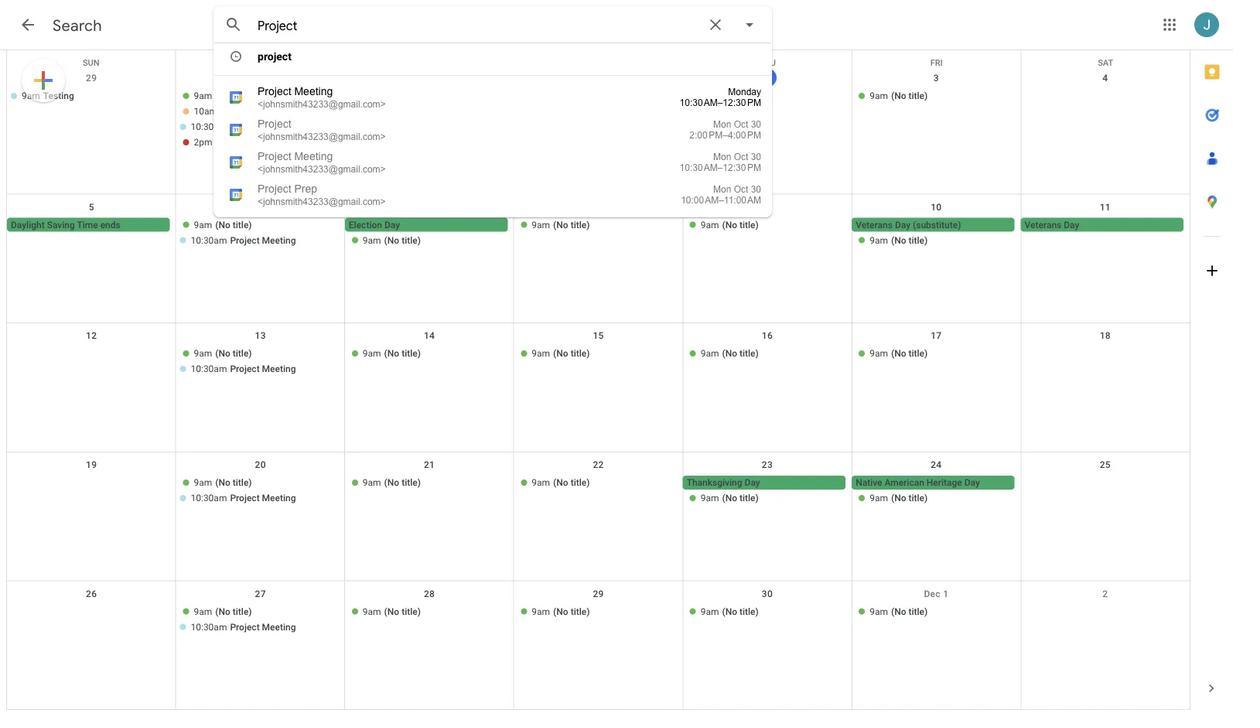 Task type: locate. For each thing, give the bounding box(es) containing it.
prep
[[252, 106, 272, 117], [294, 183, 317, 195]]

2 <johnsmith43233@gmail.com> element from the top
[[258, 132, 386, 142]]

2 10:30am project meeting from the top
[[191, 235, 296, 246]]

10:30am for 27
[[191, 622, 227, 632]]

project meeting down project
[[258, 85, 333, 97]]

mon oct 30 10:00 am–11:00 am
[[681, 184, 761, 205]]

time
[[77, 219, 98, 230]]

1 10:30am from the top
[[191, 121, 227, 132]]

10:30 am–12:30 pm
[[680, 97, 761, 108], [680, 162, 761, 173]]

mon for project meeting
[[713, 152, 731, 162]]

american
[[567, 91, 607, 101], [885, 477, 924, 488]]

17
[[931, 331, 942, 341]]

0 horizontal spatial heritage
[[637, 91, 673, 101]]

oct for prep
[[734, 184, 748, 195]]

heritage inside button
[[927, 477, 962, 488]]

1 row from the top
[[7, 50, 1190, 68]]

1 horizontal spatial 29
[[593, 588, 604, 599]]

clear search image
[[700, 9, 731, 40]]

veterans day (substitute) button
[[852, 218, 1015, 232]]

30 inside the mon oct 30 2:00 pm–4:00 pm
[[751, 119, 761, 130]]

mon up the 10:00 am–11:00 am
[[713, 184, 731, 195]]

heritage inside button
[[637, 91, 673, 101]]

1 right nov
[[605, 73, 611, 84]]

1 right dec
[[943, 588, 949, 599]]

mon oct 30 10:30 am–12:30 pm
[[680, 152, 761, 173]]

1 vertical spatial oct
[[734, 152, 748, 162]]

meeting
[[294, 85, 333, 97], [262, 121, 296, 132], [294, 150, 333, 162], [262, 235, 296, 246], [262, 364, 296, 375], [262, 493, 296, 503], [262, 622, 296, 632]]

6
[[258, 202, 263, 212]]

oct inside mon oct 30 10:30 am–12:30 pm
[[734, 152, 748, 162]]

indian
[[610, 91, 635, 101]]

10:30am project meeting for 20
[[191, 493, 296, 503]]

grid
[[6, 50, 1190, 710]]

1 for nov 1
[[605, 73, 611, 84]]

1 column header from the left
[[345, 50, 514, 66]]

heritage
[[637, 91, 673, 101], [927, 477, 962, 488]]

4 row from the top
[[7, 324, 1190, 452]]

0 vertical spatial american
[[567, 91, 607, 101]]

saving
[[47, 219, 75, 230]]

grid containing 2
[[6, 50, 1190, 710]]

oct down 2:00 pm–4:00 pm
[[734, 152, 748, 162]]

1 vertical spatial 29
[[593, 588, 604, 599]]

None search field
[[214, 6, 772, 217]]

oct up the 10:00 am–11:00 am
[[734, 184, 748, 195]]

27
[[255, 588, 266, 599]]

monday
[[728, 87, 761, 97]]

title)
[[233, 91, 252, 101], [740, 91, 759, 101], [909, 91, 928, 101], [233, 219, 252, 230], [571, 219, 590, 230], [740, 219, 759, 230], [402, 235, 421, 246], [909, 235, 928, 246], [233, 348, 252, 359], [402, 348, 421, 359], [571, 348, 590, 359], [740, 348, 759, 359], [909, 348, 928, 359], [233, 477, 252, 488], [402, 477, 421, 488], [571, 477, 590, 488], [740, 493, 759, 503], [909, 493, 928, 503], [233, 606, 252, 617], [402, 606, 421, 617], [571, 606, 590, 617], [740, 606, 759, 617], [909, 606, 928, 617]]

4 <johnsmith43233@gmail.com> element from the top
[[258, 197, 386, 207]]

15
[[593, 331, 604, 341]]

30 inside mon oct 30 10:00 am–11:00 am
[[751, 184, 761, 195]]

4 <johnsmith43233@gmail.com> from the top
[[258, 197, 386, 207]]

2 veterans from the left
[[1025, 219, 1062, 230]]

1 vertical spatial heritage
[[927, 477, 962, 488]]

veterans day button
[[1021, 218, 1184, 232]]

veterans inside veterans day button
[[1025, 219, 1062, 230]]

3 <johnsmith43233@gmail.com> element from the top
[[258, 164, 386, 174]]

2
[[765, 72, 770, 83], [1103, 588, 1108, 599]]

project
[[258, 50, 292, 63]]

0 horizontal spatial prep
[[252, 106, 272, 117]]

day
[[539, 91, 554, 101], [384, 219, 400, 230], [895, 219, 911, 230], [1064, 219, 1080, 230], [745, 477, 760, 488], [965, 477, 980, 488]]

1 horizontal spatial veterans
[[1025, 219, 1062, 230]]

2 project meeting from the top
[[258, 150, 333, 162]]

mon inside the mon oct 30 2:00 pm–4:00 pm
[[713, 119, 731, 130]]

1 10:30 am–12:30 pm from the top
[[680, 97, 761, 108]]

row containing 12
[[7, 324, 1190, 452]]

day inside cell
[[539, 91, 554, 101]]

project meeting for mon oct 30 10:30 am–12:30 pm
[[258, 150, 333, 162]]

1 vertical spatial project meeting
[[258, 150, 333, 162]]

0 vertical spatial 1
[[605, 73, 611, 84]]

6 row from the top
[[7, 581, 1190, 710]]

halloween
[[349, 91, 392, 101]]

0 horizontal spatial veterans
[[856, 219, 893, 230]]

<johnsmith43233@gmail.com> element for 10:00 am–11:00 am
[[258, 197, 386, 207]]

0 horizontal spatial 1
[[605, 73, 611, 84]]

1 vertical spatial 2
[[1103, 588, 1108, 599]]

daylight saving time ends
[[11, 219, 120, 230]]

9am
[[22, 91, 40, 101], [194, 91, 212, 101], [701, 91, 719, 101], [870, 91, 888, 101], [363, 106, 381, 117], [194, 219, 212, 230], [532, 219, 550, 230], [701, 219, 719, 230], [363, 235, 381, 246], [870, 235, 888, 246], [194, 348, 212, 359], [363, 348, 381, 359], [532, 348, 550, 359], [701, 348, 719, 359], [870, 348, 888, 359], [194, 477, 212, 488], [363, 477, 381, 488], [532, 477, 550, 488], [701, 493, 719, 503], [870, 493, 888, 503], [194, 606, 212, 617], [363, 606, 381, 617], [532, 606, 550, 617], [701, 606, 719, 617], [870, 606, 888, 617]]

12
[[86, 331, 97, 341]]

1 vertical spatial 10:30 am–12:30 pm
[[680, 162, 761, 173]]

10:30am for 20
[[191, 493, 227, 503]]

2 vertical spatial oct
[[734, 184, 748, 195]]

30
[[255, 73, 266, 84], [751, 119, 761, 130], [751, 152, 761, 162], [751, 184, 761, 195], [762, 588, 773, 599]]

14
[[424, 331, 435, 341]]

29
[[86, 73, 97, 84], [593, 588, 604, 599]]

10:30am project meeting for 6
[[191, 235, 296, 246]]

0 vertical spatial prep
[[252, 106, 272, 117]]

sun
[[83, 58, 99, 68]]

22
[[593, 459, 604, 470]]

30 for project prep
[[751, 184, 761, 195]]

3 10:30am from the top
[[191, 364, 227, 375]]

2:00 pm–4:00 pm
[[690, 130, 761, 140]]

30 for project
[[751, 119, 761, 130]]

mon
[[251, 58, 270, 68], [713, 119, 731, 130], [713, 152, 731, 162], [713, 184, 731, 195]]

veterans
[[856, 219, 893, 230], [1025, 219, 1062, 230]]

0 vertical spatial 29
[[86, 73, 97, 84]]

search
[[53, 15, 102, 35]]

9am (no title)
[[194, 91, 252, 101], [701, 91, 759, 101], [870, 91, 928, 101], [194, 219, 252, 230], [532, 219, 590, 230], [701, 219, 759, 230], [363, 235, 421, 246], [870, 235, 928, 246], [194, 348, 252, 359], [363, 348, 421, 359], [532, 348, 590, 359], [701, 348, 759, 359], [870, 348, 928, 359], [194, 477, 252, 488], [363, 477, 421, 488], [532, 477, 590, 488], [701, 493, 759, 503], [870, 493, 928, 503], [194, 606, 252, 617], [363, 606, 421, 617], [532, 606, 590, 617], [701, 606, 759, 617], [870, 606, 928, 617]]

mon inside mon oct 30 10:30 am–12:30 pm
[[713, 152, 731, 162]]

day for first day of american indian heritage month
[[539, 91, 554, 101]]

2 column header from the left
[[514, 50, 683, 66]]

2 oct from the top
[[734, 152, 748, 162]]

1 vertical spatial prep
[[294, 183, 317, 195]]

10:30am project meeting down 10am project prep
[[191, 121, 296, 132]]

0 horizontal spatial american
[[567, 91, 607, 101]]

day inside "button"
[[384, 219, 400, 230]]

1 vertical spatial american
[[885, 477, 924, 488]]

veterans inside veterans day (substitute) button
[[856, 219, 893, 230]]

column header
[[345, 50, 514, 66], [514, 50, 683, 66]]

daylight
[[11, 219, 45, 230]]

1 horizontal spatial heritage
[[927, 477, 962, 488]]

mon inside mon oct 30 10:00 am–11:00 am
[[713, 184, 731, 195]]

Search text field
[[258, 18, 697, 34]]

oct up 2:00 pm–4:00 pm
[[734, 119, 748, 130]]

mon down 2:00 pm–4:00 pm
[[713, 152, 731, 162]]

2 row from the top
[[7, 66, 1190, 195]]

project meeting
[[258, 85, 333, 97], [258, 150, 333, 162]]

heritage down 24
[[927, 477, 962, 488]]

10:30am project meeting
[[191, 121, 296, 132], [191, 235, 296, 246], [191, 364, 296, 375], [191, 493, 296, 503], [191, 622, 296, 632]]

3 oct from the top
[[734, 184, 748, 195]]

5 row from the top
[[7, 452, 1190, 581]]

4 10:30am from the top
[[191, 493, 227, 503]]

oct for meeting
[[734, 152, 748, 162]]

16
[[762, 331, 773, 341]]

1 horizontal spatial american
[[885, 477, 924, 488]]

30 inside mon oct 30 10:30 am–12:30 pm
[[751, 152, 761, 162]]

mon up 10am project prep
[[251, 58, 270, 68]]

oct inside mon oct 30 10:00 am–11:00 am
[[734, 184, 748, 195]]

4 10:30am project meeting from the top
[[191, 493, 296, 503]]

row containing 5
[[7, 195, 1190, 324]]

10:30am project meeting down "20"
[[191, 493, 296, 503]]

1 10:30am project meeting from the top
[[191, 121, 296, 132]]

monday 10:30 am–12:30 pm
[[680, 87, 761, 108]]

1 horizontal spatial prep
[[294, 183, 317, 195]]

<johnsmith43233@gmail.com> for 10:00 am–11:00 am
[[258, 197, 386, 207]]

3 row from the top
[[7, 195, 1190, 324]]

1
[[605, 73, 611, 84], [943, 588, 949, 599]]

mon up 2:00 pm–4:00 pm
[[713, 119, 731, 130]]

18
[[1100, 331, 1111, 341]]

3 10:30am project meeting from the top
[[191, 364, 296, 375]]

american right native
[[885, 477, 924, 488]]

2pm project
[[194, 137, 245, 148]]

0 vertical spatial oct
[[734, 119, 748, 130]]

10:30am
[[191, 121, 227, 132], [191, 235, 227, 246], [191, 364, 227, 375], [191, 493, 227, 503], [191, 622, 227, 632]]

cell containing native american heritage day
[[852, 476, 1021, 507]]

column header up nov 1
[[514, 50, 683, 66]]

0 horizontal spatial 2
[[765, 72, 770, 83]]

ends
[[100, 219, 120, 230]]

30 for project meeting
[[751, 152, 761, 162]]

<johnsmith43233@gmail.com> element
[[258, 99, 386, 109], [258, 132, 386, 142], [258, 164, 386, 174], [258, 197, 386, 207]]

nov 1
[[586, 73, 611, 84]]

sat
[[1098, 58, 1113, 68]]

1 project meeting from the top
[[258, 85, 333, 97]]

mon for project prep
[[713, 184, 731, 195]]

10:30am project meeting for 27
[[191, 622, 296, 632]]

none search field containing project
[[214, 6, 772, 217]]

row
[[7, 50, 1190, 68], [7, 66, 1190, 195], [7, 195, 1190, 324], [7, 324, 1190, 452], [7, 452, 1190, 581], [7, 581, 1190, 710]]

american inside button
[[885, 477, 924, 488]]

10:30am project meeting down 27
[[191, 622, 296, 632]]

thanksgiving day
[[687, 477, 760, 488]]

row containing 19
[[7, 452, 1190, 581]]

1 horizontal spatial 1
[[943, 588, 949, 599]]

fri
[[930, 58, 943, 68]]

heritage right the indian at the top
[[637, 91, 673, 101]]

(no
[[215, 91, 230, 101], [722, 91, 737, 101], [891, 91, 906, 101], [215, 219, 230, 230], [553, 219, 568, 230], [722, 219, 737, 230], [384, 235, 399, 246], [891, 235, 906, 246], [215, 348, 230, 359], [384, 348, 399, 359], [553, 348, 568, 359], [722, 348, 737, 359], [891, 348, 906, 359], [215, 477, 230, 488], [384, 477, 399, 488], [553, 477, 568, 488], [722, 493, 737, 503], [891, 493, 906, 503], [215, 606, 230, 617], [384, 606, 399, 617], [553, 606, 568, 617], [722, 606, 737, 617], [891, 606, 906, 617]]

thanksgiving day button
[[683, 476, 846, 490]]

prep inside project list box
[[294, 183, 317, 195]]

american down nov
[[567, 91, 607, 101]]

3
[[934, 73, 939, 84]]

10:30am project meeting down the 13
[[191, 364, 296, 375]]

1 vertical spatial 1
[[943, 588, 949, 599]]

0 vertical spatial 10:30 am–12:30 pm
[[680, 97, 761, 108]]

mon oct 30
2:00 pm–4:00 pm element
[[647, 119, 761, 141]]

3 <johnsmith43233@gmail.com> from the top
[[258, 164, 386, 174]]

13
[[255, 331, 266, 341]]

31
[[424, 73, 435, 84]]

tab list
[[1191, 50, 1233, 667]]

0 vertical spatial project meeting
[[258, 85, 333, 97]]

oct
[[734, 119, 748, 130], [734, 152, 748, 162], [734, 184, 748, 195]]

day for thanksgiving day
[[745, 477, 760, 488]]

cell
[[176, 89, 345, 151], [345, 89, 514, 151], [1021, 89, 1190, 151], [176, 218, 345, 249], [345, 218, 514, 249], [852, 218, 1021, 249], [7, 347, 176, 378], [176, 347, 345, 378], [1021, 347, 1190, 378], [7, 476, 176, 507], [176, 476, 345, 507], [683, 476, 852, 507], [852, 476, 1021, 507], [1021, 476, 1190, 507], [7, 605, 176, 635], [176, 605, 345, 635], [1021, 605, 1190, 635]]

10:30am project meeting down 6
[[191, 235, 296, 246]]

5 10:30am project meeting from the top
[[191, 622, 296, 632]]

2 10:30am from the top
[[191, 235, 227, 246]]

prep inside row
[[252, 106, 272, 117]]

1 veterans from the left
[[856, 219, 893, 230]]

1 oct from the top
[[734, 119, 748, 130]]

9am button
[[348, 104, 508, 118]]

project
[[258, 85, 291, 97], [221, 106, 250, 117], [258, 118, 291, 130], [230, 121, 260, 132], [215, 137, 245, 148], [258, 150, 291, 162], [258, 183, 291, 195], [230, 235, 260, 246], [230, 364, 260, 375], [230, 493, 260, 503], [230, 622, 260, 632]]

0 vertical spatial heritage
[[637, 91, 673, 101]]

meeting down 27
[[262, 622, 296, 632]]

2 <johnsmith43233@gmail.com> from the top
[[258, 132, 386, 142]]

2 10:30 am–12:30 pm from the top
[[680, 162, 761, 173]]

election day
[[349, 219, 400, 230]]

meeting down 10am project prep
[[262, 121, 296, 132]]

day for election day
[[384, 219, 400, 230]]

thanksgiving
[[687, 477, 742, 488]]

mon oct 30
10:30 am–12:30 pm element
[[647, 152, 761, 173]]

10:30 am–12:30 pm down monday
[[680, 97, 761, 108]]

5 10:30am from the top
[[191, 622, 227, 632]]

11
[[1100, 202, 1111, 212]]

0 vertical spatial 2
[[765, 72, 770, 83]]

column header up 31
[[345, 50, 514, 66]]

10:30 am–12:30 pm up mon oct 30 10:00 am–11:00 am
[[680, 162, 761, 173]]

<johnsmith43233@gmail.com>
[[258, 99, 386, 109], [258, 132, 386, 142], [258, 164, 386, 174], [258, 197, 386, 207]]

project meeting up project prep
[[258, 150, 333, 162]]



Task type: describe. For each thing, give the bounding box(es) containing it.
row containing 2
[[7, 66, 1190, 195]]

1 <johnsmith43233@gmail.com> from the top
[[258, 99, 386, 109]]

10am
[[194, 106, 217, 117]]

meeting down the 13
[[262, 364, 296, 375]]

veterans for veterans day (substitute)
[[856, 219, 893, 230]]

american inside button
[[567, 91, 607, 101]]

native
[[856, 477, 882, 488]]

search heading
[[53, 15, 102, 35]]

10
[[931, 202, 942, 212]]

9am testing
[[22, 91, 74, 101]]

10:30am project meeting for 13
[[191, 364, 296, 375]]

9am inside button
[[363, 106, 381, 117]]

project list box
[[214, 43, 771, 211]]

meeting down 6
[[262, 235, 296, 246]]

row containing sun
[[7, 50, 1190, 68]]

0 horizontal spatial 29
[[86, 73, 97, 84]]

meeting up project prep
[[294, 150, 333, 162]]

first day of american indian heritage month cell
[[514, 89, 702, 151]]

oct inside the mon oct 30 2:00 pm–4:00 pm
[[734, 119, 748, 130]]

1 for dec 1
[[943, 588, 949, 599]]

native american heritage day button
[[852, 476, 1015, 490]]

cell containing veterans day (substitute)
[[852, 218, 1021, 249]]

day for veterans day
[[1064, 219, 1080, 230]]

10:30am for 6
[[191, 235, 227, 246]]

of
[[557, 91, 565, 101]]

20
[[255, 459, 266, 470]]

election day button
[[345, 218, 508, 232]]

mon inside row
[[251, 58, 270, 68]]

election
[[349, 219, 382, 230]]

cell containing thanksgiving day
[[683, 476, 852, 507]]

thu
[[759, 58, 776, 68]]

nov
[[586, 73, 603, 84]]

first
[[518, 91, 536, 101]]

veterans for veterans day
[[1025, 219, 1062, 230]]

cell containing halloween
[[345, 89, 514, 151]]

23
[[762, 459, 773, 470]]

10:00 am–11:00 am
[[681, 195, 761, 205]]

veterans day
[[1025, 219, 1080, 230]]

(substitute)
[[913, 219, 961, 230]]

mon for project
[[713, 119, 731, 130]]

2pm
[[194, 137, 212, 148]]

day for veterans day (substitute)
[[895, 219, 911, 230]]

<johnsmith43233@gmail.com> element for 10:30 am–12:30 pm
[[258, 164, 386, 174]]

row containing 26
[[7, 581, 1190, 710]]

25
[[1100, 459, 1111, 470]]

<johnsmith43233@gmail.com> element for 2:00 pm–4:00 pm
[[258, 132, 386, 142]]

dec 1
[[924, 588, 949, 599]]

26
[[86, 588, 97, 599]]

meeting down "20"
[[262, 493, 296, 503]]

month
[[675, 91, 702, 101]]

meeting left halloween
[[294, 85, 333, 97]]

28
[[424, 588, 435, 599]]

testing
[[43, 91, 74, 101]]

dec
[[924, 588, 941, 599]]

24
[[931, 459, 942, 470]]

mon oct 30 2:00 pm–4:00 pm
[[690, 119, 761, 140]]

4
[[1103, 73, 1108, 84]]

19
[[86, 459, 97, 470]]

native american heritage day
[[856, 477, 980, 488]]

1 <johnsmith43233@gmail.com> element from the top
[[258, 99, 386, 109]]

monday
10:30 am–12:30 pm element
[[647, 87, 761, 108]]

cell containing election day
[[345, 218, 514, 249]]

daylight saving time ends button
[[7, 218, 170, 232]]

21
[[424, 459, 435, 470]]

first day of american indian heritage month button
[[514, 89, 702, 103]]

mon oct 30
10:00 am–11:00 am element
[[647, 184, 761, 206]]

search options image
[[734, 9, 765, 40]]

project meeting for monday 10:30 am–12:30 pm
[[258, 85, 333, 97]]

<johnsmith43233@gmail.com> for 10:30 am–12:30 pm
[[258, 164, 386, 174]]

search image
[[218, 9, 249, 40]]

veterans day (substitute)
[[856, 219, 961, 230]]

first day of american indian heritage month
[[518, 91, 702, 101]]

10:30am for 13
[[191, 364, 227, 375]]

5
[[89, 202, 94, 212]]

go back image
[[19, 15, 37, 34]]

halloween button
[[345, 89, 508, 103]]

1 horizontal spatial 2
[[1103, 588, 1108, 599]]

project prep
[[258, 183, 317, 195]]

<johnsmith43233@gmail.com> for 2:00 pm–4:00 pm
[[258, 132, 386, 142]]

10am project prep
[[194, 106, 272, 117]]



Task type: vqa. For each thing, say whether or not it's contained in the screenshot.
26 element
no



